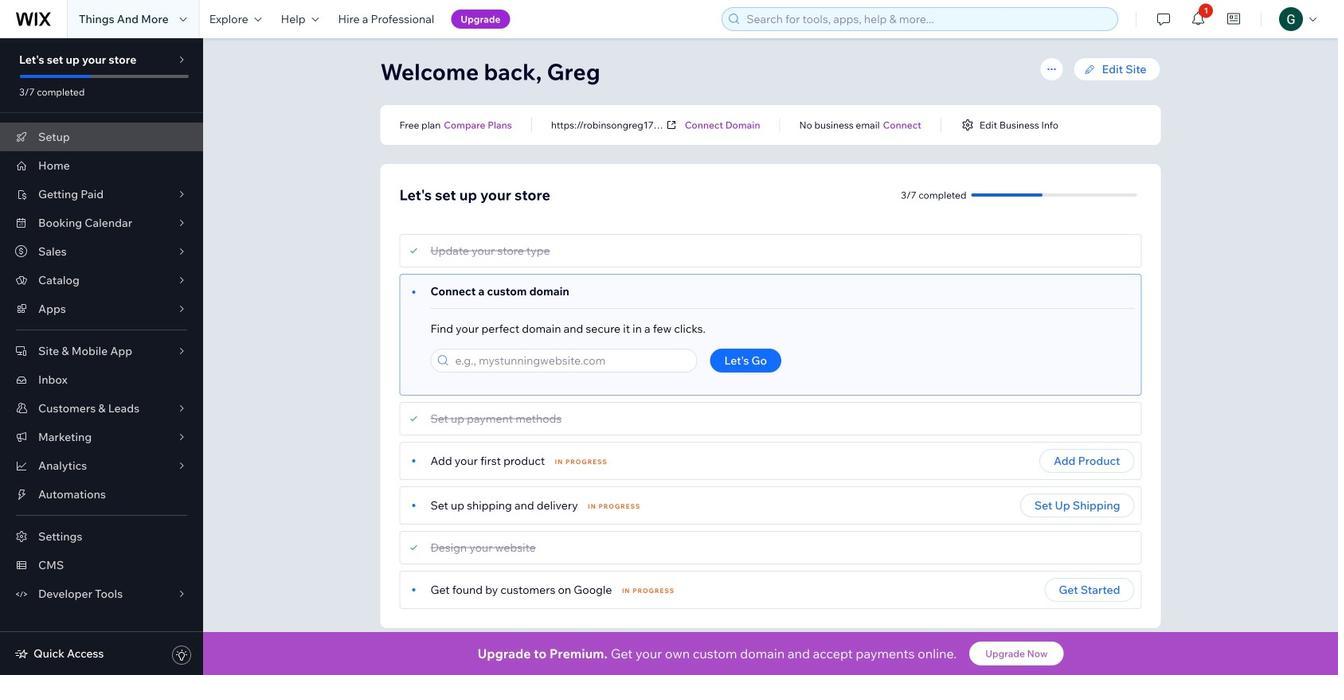 Task type: locate. For each thing, give the bounding box(es) containing it.
Search for tools, apps, help & more... field
[[742, 8, 1113, 30]]

e.g., mystunningwebsite.com field
[[451, 350, 692, 372]]



Task type: describe. For each thing, give the bounding box(es) containing it.
sidebar element
[[0, 38, 203, 676]]



Task type: vqa. For each thing, say whether or not it's contained in the screenshot.
e.g., mystunningwebsite.com field
yes



